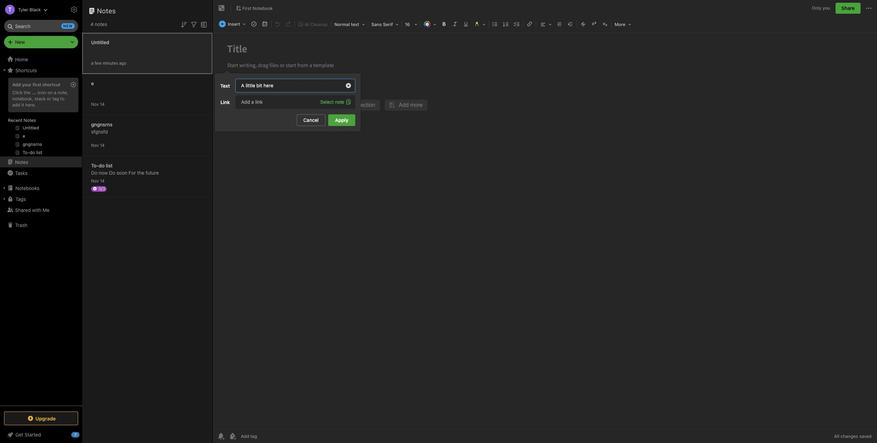 Task type: locate. For each thing, give the bounding box(es) containing it.
icon
[[37, 90, 46, 95]]

first
[[242, 5, 251, 11]]

0 vertical spatial 14
[[100, 102, 104, 107]]

notes up the tasks
[[15, 159, 28, 165]]

nov 14 down sfgnsfd
[[91, 143, 104, 148]]

Alignment field
[[537, 19, 554, 29]]

with
[[32, 207, 41, 213]]

settings image
[[70, 5, 78, 14]]

2 nov from the top
[[91, 143, 99, 148]]

the
[[24, 90, 30, 95], [137, 170, 144, 176]]

More actions field
[[865, 3, 873, 14]]

1 horizontal spatial the
[[137, 170, 144, 176]]

expand tags image
[[2, 196, 7, 202]]

14 down sfgnsfd
[[100, 143, 104, 148]]

trash
[[15, 222, 27, 228]]

new
[[63, 24, 73, 28]]

nov down sfgnsfd
[[91, 143, 99, 148]]

notes up notes
[[97, 7, 116, 15]]

1 vertical spatial the
[[137, 170, 144, 176]]

serif
[[383, 22, 393, 27]]

to-do list do now do soon for the future
[[91, 163, 159, 176]]

1 vertical spatial nov 14
[[91, 143, 104, 148]]

recent
[[8, 118, 22, 123]]

group
[[0, 76, 82, 159]]

or
[[47, 96, 51, 101]]

calendar event image
[[260, 19, 270, 29]]

nov 14
[[91, 102, 104, 107], [91, 143, 104, 148], [91, 178, 104, 183]]

upgrade button
[[4, 412, 78, 426]]

numbered list image
[[501, 19, 511, 29]]

share
[[842, 5, 855, 11]]

note window element
[[213, 0, 877, 443]]

me
[[43, 207, 49, 213]]

notebook
[[253, 5, 273, 11]]

get
[[15, 432, 23, 438]]

Font color field
[[421, 19, 439, 29]]

1 14 from the top
[[100, 102, 104, 107]]

gngnsrns sfgnsfd
[[91, 121, 112, 134]]

a right on
[[54, 90, 56, 95]]

add your first shortcut
[[12, 82, 60, 87]]

saved
[[860, 434, 872, 439]]

1 nov 14 from the top
[[91, 102, 104, 107]]

a left few
[[91, 60, 93, 66]]

1 vertical spatial nov
[[91, 143, 99, 148]]

add
[[12, 102, 20, 108]]

Font size field
[[403, 19, 420, 29]]

gngnsrns
[[91, 121, 112, 127]]

0 horizontal spatial a
[[54, 90, 56, 95]]

subscript image
[[600, 19, 610, 29]]

notebooks link
[[0, 183, 82, 194]]

the left ...
[[24, 90, 30, 95]]

notebooks
[[15, 185, 39, 191]]

tag
[[52, 96, 59, 101]]

0 vertical spatial notes
[[97, 7, 116, 15]]

...
[[32, 90, 36, 95]]

tree
[[0, 54, 82, 406]]

1 horizontal spatial do
[[109, 170, 115, 176]]

0 horizontal spatial do
[[91, 170, 97, 176]]

sans serif
[[371, 22, 393, 27]]

notes link
[[0, 157, 82, 168]]

to
[[60, 96, 64, 101]]

to-
[[91, 163, 99, 168]]

14 up 0/3
[[100, 178, 104, 183]]

1 do from the left
[[91, 170, 97, 176]]

1 vertical spatial a
[[54, 90, 56, 95]]

expand notebooks image
[[2, 185, 7, 191]]

nov 14 for e
[[91, 102, 104, 107]]

2 vertical spatial 14
[[100, 178, 104, 183]]

new search field
[[9, 20, 75, 32]]

2 vertical spatial nov
[[91, 178, 99, 183]]

first
[[33, 82, 41, 87]]

a
[[91, 60, 93, 66], [54, 90, 56, 95]]

untitled
[[91, 39, 109, 45]]

Heading level field
[[332, 19, 367, 29]]

14
[[100, 102, 104, 107], [100, 143, 104, 148], [100, 178, 104, 183]]

nov
[[91, 102, 99, 107], [91, 143, 99, 148], [91, 178, 99, 183]]

future
[[146, 170, 159, 176]]

More field
[[612, 19, 633, 29]]

shortcuts button
[[0, 65, 82, 76]]

nov for gngnsrns
[[91, 143, 99, 148]]

notes
[[97, 7, 116, 15], [24, 118, 36, 123], [15, 159, 28, 165]]

normal text
[[334, 22, 359, 27]]

nov up 0/3
[[91, 178, 99, 183]]

0 vertical spatial nov 14
[[91, 102, 104, 107]]

1 vertical spatial 14
[[100, 143, 104, 148]]

nov 14 up 0/3
[[91, 178, 104, 183]]

soon
[[117, 170, 127, 176]]

you
[[823, 5, 830, 11]]

1 horizontal spatial a
[[91, 60, 93, 66]]

notes right recent
[[24, 118, 36, 123]]

0 horizontal spatial the
[[24, 90, 30, 95]]

2 nov 14 from the top
[[91, 143, 104, 148]]

4
[[90, 21, 93, 27]]

get started
[[15, 432, 41, 438]]

2 14 from the top
[[100, 143, 104, 148]]

all changes saved
[[834, 434, 872, 439]]

nov 14 up "gngnsrns" at the top left of page
[[91, 102, 104, 107]]

sfgnsfd
[[91, 129, 108, 134]]

click the ...
[[12, 90, 36, 95]]

add tag image
[[229, 432, 237, 441]]

3 nov from the top
[[91, 178, 99, 183]]

14 up "gngnsrns" at the top left of page
[[100, 102, 104, 107]]

shortcut
[[42, 82, 60, 87]]

task image
[[249, 19, 259, 29]]

changes
[[841, 434, 858, 439]]

a inside icon on a note, notebook, stack or tag to add it here.
[[54, 90, 56, 95]]

home
[[15, 56, 28, 62]]

new button
[[4, 36, 78, 48]]

0 vertical spatial nov
[[91, 102, 99, 107]]

on
[[47, 90, 53, 95]]

do
[[91, 170, 97, 176], [109, 170, 115, 176]]

2 vertical spatial nov 14
[[91, 178, 104, 183]]

do down "list"
[[109, 170, 115, 176]]

16
[[405, 22, 410, 27]]

click to collapse image
[[80, 431, 85, 439]]

the right for
[[137, 170, 144, 176]]

black
[[30, 7, 41, 12]]

new
[[15, 39, 25, 45]]

4 notes
[[90, 21, 107, 27]]

it
[[21, 102, 24, 108]]

3 nov 14 from the top
[[91, 178, 104, 183]]

more actions image
[[865, 4, 873, 12]]

nov 14 for gngnsrns
[[91, 143, 104, 148]]

Add tag field
[[240, 433, 292, 440]]

text
[[351, 22, 359, 27]]

1 nov from the top
[[91, 102, 99, 107]]

do down to-
[[91, 170, 97, 176]]

nov down e
[[91, 102, 99, 107]]

outdent image
[[566, 19, 575, 29]]

0/3
[[99, 186, 105, 191]]



Task type: vqa. For each thing, say whether or not it's contained in the screenshot.
'been'
no



Task type: describe. For each thing, give the bounding box(es) containing it.
click
[[12, 90, 23, 95]]

Insert field
[[217, 19, 248, 29]]

minutes
[[103, 60, 118, 66]]

indent image
[[555, 19, 564, 29]]

Note Editor text field
[[213, 33, 877, 429]]

only you
[[812, 5, 830, 11]]

strikethrough image
[[578, 19, 588, 29]]

superscript image
[[589, 19, 599, 29]]

only
[[812, 5, 821, 11]]

2 do from the left
[[109, 170, 115, 176]]

home link
[[0, 54, 82, 65]]

e
[[91, 80, 94, 86]]

checklist image
[[512, 19, 522, 29]]

group containing add your first shortcut
[[0, 76, 82, 159]]

underline image
[[461, 19, 471, 29]]

tags button
[[0, 194, 82, 205]]

normal
[[334, 22, 350, 27]]

insert
[[228, 21, 240, 27]]

do
[[99, 163, 105, 168]]

a few minutes ago
[[91, 60, 126, 66]]

notebook,
[[12, 96, 33, 101]]

icon on a note, notebook, stack or tag to add it here.
[[12, 90, 68, 108]]

for
[[129, 170, 136, 176]]

add a reminder image
[[217, 432, 225, 441]]

bulleted list image
[[490, 19, 500, 29]]

insert link image
[[525, 19, 535, 29]]

list
[[106, 163, 113, 168]]

0 vertical spatial the
[[24, 90, 30, 95]]

first notebook
[[242, 5, 273, 11]]

your
[[22, 82, 31, 87]]

nov for e
[[91, 102, 99, 107]]

italic image
[[450, 19, 460, 29]]

add
[[12, 82, 21, 87]]

trash link
[[0, 220, 82, 231]]

tyler black
[[18, 7, 41, 12]]

recent notes
[[8, 118, 36, 123]]

tasks button
[[0, 168, 82, 179]]

started
[[25, 432, 41, 438]]

shared with me
[[15, 207, 49, 213]]

first notebook button
[[234, 3, 275, 13]]

ago
[[119, 60, 126, 66]]

bold image
[[439, 19, 449, 29]]

now
[[99, 170, 108, 176]]

the inside 'to-do list do now do soon for the future'
[[137, 170, 144, 176]]

tyler
[[18, 7, 28, 12]]

sans
[[371, 22, 382, 27]]

7
[[74, 433, 76, 437]]

3 14 from the top
[[100, 178, 104, 183]]

shared
[[15, 207, 31, 213]]

add filters image
[[190, 20, 198, 29]]

few
[[95, 60, 102, 66]]

1 vertical spatial notes
[[24, 118, 36, 123]]

2 vertical spatial notes
[[15, 159, 28, 165]]

notes
[[95, 21, 107, 27]]

Account field
[[0, 3, 48, 16]]

Font family field
[[369, 19, 401, 29]]

Highlight field
[[471, 19, 488, 29]]

tags
[[15, 196, 26, 202]]

expand note image
[[218, 4, 226, 12]]

here.
[[25, 102, 36, 108]]

share button
[[836, 3, 861, 14]]

shortcuts
[[15, 67, 37, 73]]

upgrade
[[35, 416, 56, 422]]

0 vertical spatial a
[[91, 60, 93, 66]]

14 for e
[[100, 102, 104, 107]]

stack
[[34, 96, 46, 101]]

14 for gngnsrns
[[100, 143, 104, 148]]

Help and Learning task checklist field
[[0, 430, 82, 441]]

note,
[[57, 90, 68, 95]]

more
[[615, 22, 626, 27]]

Add filters field
[[190, 20, 198, 29]]

shared with me link
[[0, 205, 82, 216]]

Sort options field
[[180, 20, 188, 29]]

View options field
[[198, 20, 208, 29]]

tasks
[[15, 170, 28, 176]]

Search text field
[[9, 20, 73, 32]]

all
[[834, 434, 839, 439]]

tree containing home
[[0, 54, 82, 406]]



